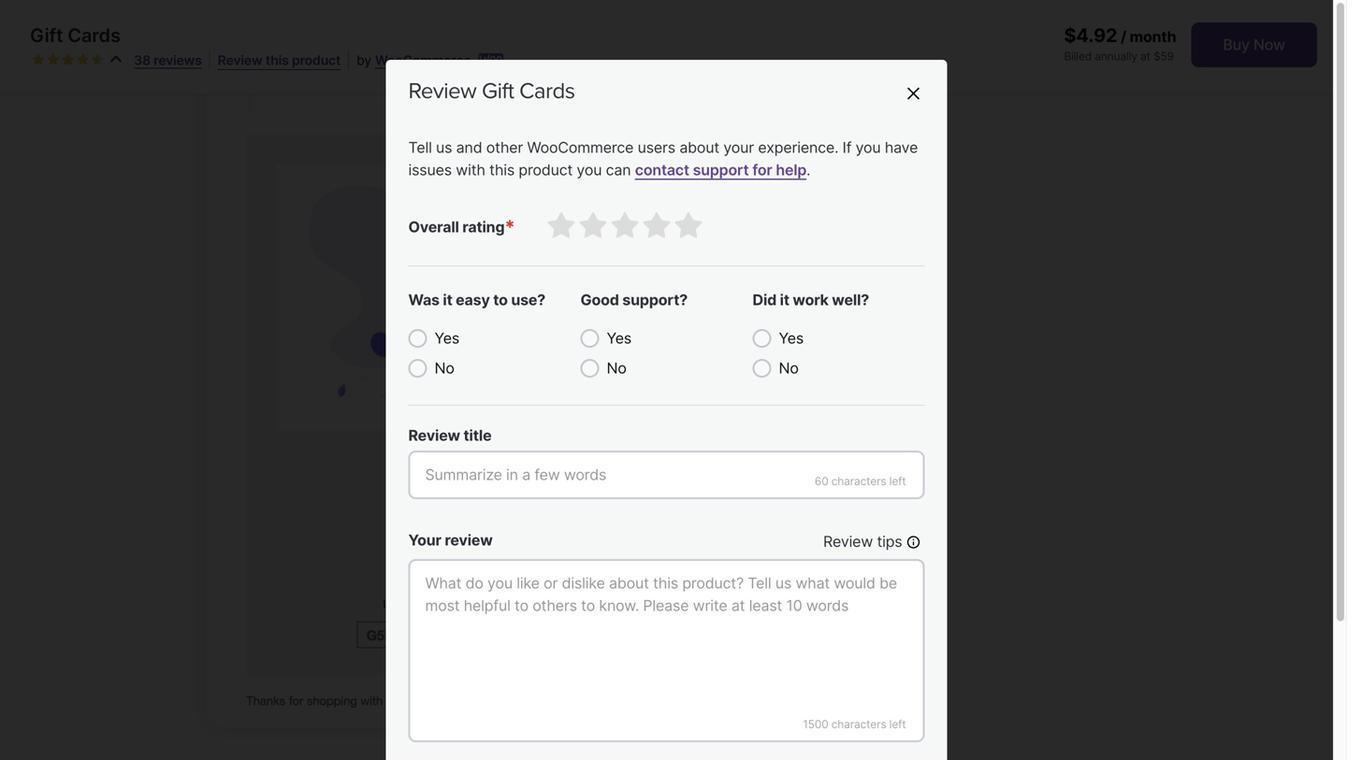 Task type: describe. For each thing, give the bounding box(es) containing it.
use?
[[511, 291, 546, 309]]

reviews
[[154, 52, 202, 68]]

buy now link
[[1192, 22, 1318, 67]]

other
[[486, 138, 523, 157]]

did it work well?
[[753, 291, 869, 309]]

product inside the tell us and other woocommerce users about your experience. if you have issues with this product you can
[[519, 161, 573, 179]]

0 vertical spatial woocommerce
[[375, 52, 471, 68]]

buy now
[[1224, 36, 1286, 54]]

woocommerce inside the tell us and other woocommerce users about your experience. if you have issues with this product you can
[[527, 138, 634, 157]]

easy
[[456, 291, 490, 309]]

review this product
[[218, 52, 341, 68]]

yes for was
[[435, 329, 460, 348]]

contact support for help .
[[635, 161, 811, 179]]

it for did
[[780, 291, 790, 309]]

help
[[776, 161, 807, 179]]

overall rating *
[[409, 216, 515, 239]]

work
[[793, 291, 829, 309]]

this inside button
[[266, 52, 289, 68]]

38 reviews link
[[134, 52, 202, 68]]

.
[[807, 161, 811, 179]]

tips
[[877, 533, 903, 551]]

your
[[409, 532, 442, 550]]

good
[[581, 291, 619, 309]]

rate product 3 stars image
[[611, 211, 641, 241]]

left for 60 characters left
[[890, 475, 906, 489]]

well?
[[832, 291, 869, 309]]

review
[[445, 532, 493, 550]]

no for good
[[607, 359, 627, 378]]

*
[[505, 216, 515, 239]]

developed by woocommerce image
[[479, 53, 504, 68]]

good support?
[[581, 291, 688, 309]]

contact
[[635, 161, 690, 179]]

rating
[[463, 218, 505, 236]]

characters for 1500
[[832, 718, 887, 732]]

60
[[815, 475, 829, 489]]

month
[[1130, 28, 1177, 46]]

left for 1500 characters left
[[890, 718, 906, 732]]

billed
[[1065, 50, 1092, 63]]

support
[[693, 161, 749, 179]]

have
[[885, 138, 918, 157]]

now
[[1254, 36, 1286, 54]]

review gift cards
[[409, 78, 575, 105]]

yes for did
[[779, 329, 804, 348]]

1500 characters left
[[803, 718, 906, 732]]

rate product 5 stars image
[[674, 211, 704, 241]]

did
[[753, 291, 777, 309]]

60 characters left
[[815, 475, 906, 489]]

0 horizontal spatial cards
[[68, 24, 121, 47]]

0 vertical spatial gift
[[30, 24, 63, 47]]

overall
[[409, 218, 459, 236]]

rate product 4 stars image
[[643, 211, 672, 241]]

to
[[493, 291, 508, 309]]

tell
[[409, 138, 432, 157]]

us
[[436, 138, 452, 157]]

rate product 2 stars image
[[579, 211, 609, 241]]

with
[[456, 161, 486, 179]]



Task type: locate. For each thing, give the bounding box(es) containing it.
1 vertical spatial woocommerce
[[527, 138, 634, 157]]

left right the 1500
[[890, 718, 906, 732]]

product inside button
[[292, 52, 341, 68]]

0 horizontal spatial gift
[[30, 24, 63, 47]]

left
[[890, 475, 906, 489], [890, 718, 906, 732]]

1 vertical spatial gift
[[482, 78, 514, 105]]

yes down work
[[779, 329, 804, 348]]

2 left from the top
[[890, 718, 906, 732]]

you left can
[[577, 161, 602, 179]]

0 vertical spatial left
[[890, 475, 906, 489]]

left up the tips
[[890, 475, 906, 489]]

buy
[[1224, 36, 1250, 54]]

0 horizontal spatial yes
[[435, 329, 460, 348]]

experience.
[[758, 138, 839, 157]]

0 vertical spatial product
[[292, 52, 341, 68]]

it right was at the top of the page
[[443, 291, 453, 309]]

it
[[443, 291, 453, 309], [780, 291, 790, 309]]

about
[[680, 138, 720, 157]]

woocommerce
[[375, 52, 471, 68], [527, 138, 634, 157]]

product left by
[[292, 52, 341, 68]]

1 vertical spatial cards
[[520, 78, 575, 105]]

2 it from the left
[[780, 291, 790, 309]]

1 characters from the top
[[832, 475, 887, 489]]

cards
[[68, 24, 121, 47], [520, 78, 575, 105]]

2 horizontal spatial no
[[779, 359, 799, 378]]

1 yes from the left
[[435, 329, 460, 348]]

no down good
[[607, 359, 627, 378]]

1 no from the left
[[435, 359, 455, 378]]

0 vertical spatial this
[[266, 52, 289, 68]]

review title
[[409, 427, 492, 445]]

review inside button
[[218, 52, 263, 68]]

your review
[[409, 532, 493, 550]]

review tips image
[[906, 535, 921, 550]]

if
[[843, 138, 852, 157]]

1 horizontal spatial product
[[519, 161, 573, 179]]

annually
[[1095, 50, 1138, 63]]

users
[[638, 138, 676, 157]]

and
[[456, 138, 482, 157]]

no up review title
[[435, 359, 455, 378]]

yes
[[435, 329, 460, 348], [607, 329, 632, 348], [779, 329, 804, 348]]

0 horizontal spatial it
[[443, 291, 453, 309]]

1 horizontal spatial yes
[[607, 329, 632, 348]]

$4.92 / month billed annually at $59
[[1065, 24, 1177, 63]]

you right if
[[856, 138, 881, 157]]

3 no from the left
[[779, 359, 799, 378]]

0 horizontal spatial woocommerce
[[375, 52, 471, 68]]

2 no from the left
[[607, 359, 627, 378]]

review right reviews
[[218, 52, 263, 68]]

2 yes from the left
[[607, 329, 632, 348]]

was
[[409, 291, 440, 309]]

1 horizontal spatial woocommerce
[[527, 138, 634, 157]]

was it easy to use?
[[409, 291, 546, 309]]

by
[[357, 52, 372, 68]]

/
[[1121, 28, 1127, 46]]

38
[[134, 52, 151, 68]]

gift
[[30, 24, 63, 47], [482, 78, 514, 105]]

review for review tips
[[824, 533, 873, 551]]

support?
[[623, 291, 688, 309]]

0 vertical spatial cards
[[68, 24, 121, 47]]

1 it from the left
[[443, 291, 453, 309]]

0 vertical spatial characters
[[832, 475, 887, 489]]

tell us and other woocommerce users about your experience. if you have issues with this product you can
[[409, 138, 918, 179]]

38 reviews
[[134, 52, 202, 68]]

1500
[[803, 718, 829, 732]]

0 horizontal spatial no
[[435, 359, 455, 378]]

review down woocommerce link
[[409, 78, 477, 105]]

woocommerce link
[[375, 52, 471, 68]]

you
[[856, 138, 881, 157], [577, 161, 602, 179]]

contact support for help link
[[635, 161, 807, 179]]

0 horizontal spatial this
[[266, 52, 289, 68]]

review left title
[[409, 427, 460, 445]]

1 horizontal spatial this
[[490, 161, 515, 179]]

1 horizontal spatial you
[[856, 138, 881, 157]]

0 horizontal spatial you
[[577, 161, 602, 179]]

yes down 'good support?'
[[607, 329, 632, 348]]

1 horizontal spatial no
[[607, 359, 627, 378]]

Your review text field
[[409, 560, 925, 743]]

no down work
[[779, 359, 799, 378]]

2 characters from the top
[[832, 718, 887, 732]]

product
[[292, 52, 341, 68], [519, 161, 573, 179]]

for
[[753, 161, 773, 179]]

yes for good
[[607, 329, 632, 348]]

2 horizontal spatial yes
[[779, 329, 804, 348]]

this down other
[[490, 161, 515, 179]]

1 vertical spatial left
[[890, 718, 906, 732]]

$59
[[1154, 50, 1174, 63]]

1 vertical spatial product
[[519, 161, 573, 179]]

by woocommerce
[[357, 52, 471, 68]]

review tips
[[824, 533, 903, 551]]

1 left from the top
[[890, 475, 906, 489]]

this inside the tell us and other woocommerce users about your experience. if you have issues with this product you can
[[490, 161, 515, 179]]

product down other
[[519, 161, 573, 179]]

review left the tips
[[824, 533, 873, 551]]

review
[[218, 52, 263, 68], [409, 78, 477, 105], [409, 427, 460, 445], [824, 533, 873, 551]]

$4.92
[[1065, 24, 1118, 47]]

at
[[1141, 50, 1151, 63]]

1 vertical spatial characters
[[832, 718, 887, 732]]

1 horizontal spatial cards
[[520, 78, 575, 105]]

review for review gift cards
[[409, 78, 477, 105]]

0 vertical spatial you
[[856, 138, 881, 157]]

no
[[435, 359, 455, 378], [607, 359, 627, 378], [779, 359, 799, 378]]

title
[[464, 427, 492, 445]]

review for review title
[[409, 427, 460, 445]]

1 horizontal spatial it
[[780, 291, 790, 309]]

this left by
[[266, 52, 289, 68]]

1 vertical spatial you
[[577, 161, 602, 179]]

review for review this product
[[218, 52, 263, 68]]

characters right the 60
[[832, 475, 887, 489]]

characters
[[832, 475, 887, 489], [832, 718, 887, 732]]

it for was
[[443, 291, 453, 309]]

characters right the 1500
[[832, 718, 887, 732]]

gift cards
[[30, 24, 121, 47]]

3 yes from the left
[[779, 329, 804, 348]]

this
[[266, 52, 289, 68], [490, 161, 515, 179]]

woocommerce up can
[[527, 138, 634, 157]]

your
[[724, 138, 754, 157]]

characters for 60
[[832, 475, 887, 489]]

1 vertical spatial this
[[490, 161, 515, 179]]

review this product button
[[218, 51, 341, 70]]

no for did
[[779, 359, 799, 378]]

rate product 1 star image
[[547, 211, 577, 241]]

can
[[606, 161, 631, 179]]

yes down was at the top of the page
[[435, 329, 460, 348]]

woocommerce right by
[[375, 52, 471, 68]]

1 horizontal spatial gift
[[482, 78, 514, 105]]

no for was
[[435, 359, 455, 378]]

it right did
[[780, 291, 790, 309]]

0 horizontal spatial product
[[292, 52, 341, 68]]

gift vouchers encourage customers to spend more than they might otherwise. image
[[183, 0, 745, 754]]

Review title text field
[[409, 451, 925, 500]]

issues
[[409, 161, 452, 179]]



Task type: vqa. For each thing, say whether or not it's contained in the screenshot.
'No'
yes



